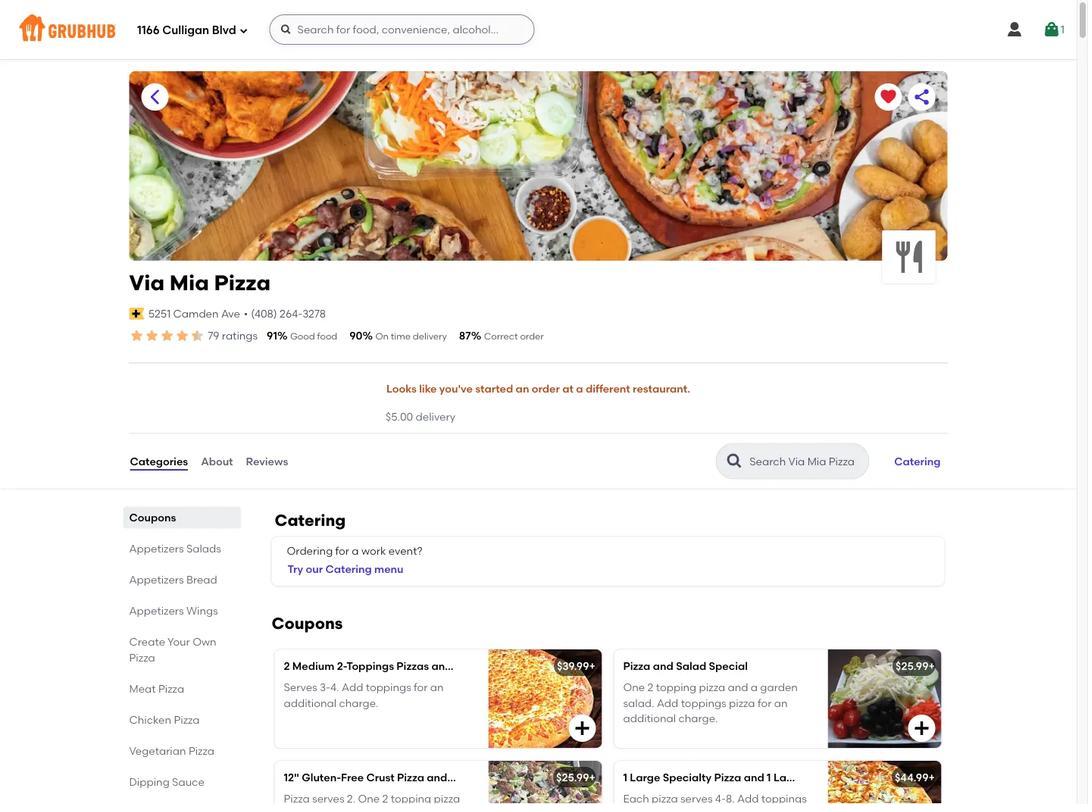 Task type: vqa. For each thing, say whether or not it's contained in the screenshot.
Chicken Pizza tab
yes



Task type: describe. For each thing, give the bounding box(es) containing it.
on time delivery
[[376, 331, 447, 342]]

our
[[306, 563, 323, 576]]

1 vertical spatial pizza
[[729, 697, 756, 710]]

time
[[391, 331, 411, 342]]

food
[[317, 331, 338, 342]]

via
[[129, 270, 165, 296]]

1 horizontal spatial 2
[[479, 660, 485, 673]]

additional inside serves 3-4. add toppings for an additional charge.
[[284, 697, 337, 710]]

for inside serves 3-4. add toppings for an additional charge.
[[414, 681, 428, 694]]

topping
[[657, 681, 697, 694]]

79
[[208, 329, 220, 342]]

appetizers for appetizers wings
[[129, 605, 184, 618]]

pizza up 'sauce'
[[189, 745, 215, 758]]

looks
[[387, 383, 417, 396]]

0 vertical spatial one
[[455, 660, 477, 673]]

wings
[[186, 605, 218, 618]]

about
[[201, 455, 233, 468]]

pizza and salad special image
[[828, 650, 942, 748]]

$44.99 +
[[896, 771, 936, 784]]

1 for 1 large specialty pizza and 1 large single topping pizza
[[624, 771, 628, 784]]

0 horizontal spatial svg image
[[239, 26, 248, 35]]

1 vertical spatial catering
[[275, 511, 346, 530]]

Search for food, convenience, alcohol... search field
[[270, 14, 535, 45]]

crust
[[367, 771, 395, 784]]

ratings
[[222, 329, 258, 342]]

chicken pizza tab
[[129, 712, 235, 728]]

+ for 12" gluten-free crust pizza and salad special
[[590, 771, 596, 784]]

pizzas
[[397, 660, 429, 673]]

$25.99 + for pizza and salad special
[[896, 660, 936, 673]]

0 vertical spatial delivery
[[413, 331, 447, 342]]

pizza right specialty
[[715, 771, 742, 784]]

2-
[[337, 660, 347, 673]]

via mia pizza logo image
[[883, 231, 936, 284]]

1 vertical spatial salad
[[450, 771, 481, 784]]

pizza inside create your own pizza
[[129, 652, 155, 665]]

chicken
[[129, 714, 171, 727]]

different
[[586, 383, 631, 396]]

gluten-
[[302, 771, 341, 784]]

pizza right 'topping'
[[886, 771, 913, 784]]

appetizers for appetizers salads
[[129, 543, 184, 556]]

create your own pizza
[[129, 636, 217, 665]]

12" gluten-free crust pizza and salad special
[[284, 771, 522, 784]]

ave
[[221, 307, 240, 320]]

appetizers salads
[[129, 543, 221, 556]]

appetizers wings
[[129, 605, 218, 618]]

catering inside ordering for a work event? try our catering menu
[[326, 563, 372, 576]]

0 vertical spatial order
[[520, 331, 544, 342]]

svg image for 2 medium 2-toppings pizzas and one 2 liter soda
[[574, 720, 592, 738]]

+ for pizza and salad special
[[929, 660, 936, 673]]

serves
[[284, 681, 317, 694]]

pizza right the crust
[[397, 771, 425, 784]]

79 ratings
[[208, 329, 258, 342]]

at
[[563, 383, 574, 396]]

add inside serves 3-4. add toppings for an additional charge.
[[342, 681, 363, 694]]

medium
[[293, 660, 335, 673]]

appetizers bread
[[129, 574, 217, 587]]

garden
[[761, 681, 798, 694]]

pizza up •
[[214, 270, 271, 296]]

create your own pizza tab
[[129, 634, 235, 666]]

soda
[[514, 660, 541, 673]]

1 large specialty pizza and 1 large single topping pizza
[[624, 771, 913, 784]]

about button
[[200, 434, 234, 489]]

correct order
[[484, 331, 544, 342]]

own
[[193, 636, 217, 649]]

looks like you've started an order at a different restaurant.
[[387, 383, 691, 396]]

4.
[[331, 681, 339, 694]]

90
[[350, 329, 363, 342]]

liter
[[488, 660, 511, 673]]

+ for 2 medium 2-toppings pizzas and one 2 liter soda
[[590, 660, 596, 673]]

and right the crust
[[427, 771, 448, 784]]

dipping sauce tab
[[129, 775, 235, 791]]

toppings inside one 2 topping pizza and a garden salad. add toppings pizza for an additional charge.
[[681, 697, 727, 710]]

coupons inside tab
[[129, 512, 176, 524]]

coupons tab
[[129, 510, 235, 526]]

toppings
[[347, 660, 394, 673]]

• (408) 264-3278
[[244, 307, 326, 320]]

catering button
[[888, 445, 948, 478]]

1 horizontal spatial special
[[709, 660, 748, 673]]

reviews
[[246, 455, 288, 468]]

chicken pizza
[[129, 714, 200, 727]]

meat
[[129, 683, 156, 696]]

salad.
[[624, 697, 655, 710]]

for inside one 2 topping pizza and a garden salad. add toppings pizza for an additional charge.
[[758, 697, 772, 710]]

pizza and salad special
[[624, 660, 748, 673]]

good
[[290, 331, 315, 342]]

ordering
[[287, 545, 333, 557]]

264-
[[280, 307, 303, 320]]

correct
[[484, 331, 518, 342]]

one 2 topping pizza and a garden salad. add toppings pizza for an additional charge.
[[624, 681, 798, 725]]

appetizers salads tab
[[129, 541, 235, 557]]

serves 3-4. add toppings for an additional charge.
[[284, 681, 444, 710]]

try our catering menu button
[[281, 553, 411, 586]]

specialty
[[663, 771, 712, 784]]

•
[[244, 307, 248, 320]]

categories
[[130, 455, 188, 468]]

3278
[[303, 307, 326, 320]]

additional inside one 2 topping pizza and a garden salad. add toppings pizza for an additional charge.
[[624, 712, 676, 725]]

event?
[[389, 545, 423, 557]]

an inside button
[[516, 383, 530, 396]]

catering inside button
[[895, 455, 941, 468]]

5251
[[148, 307, 171, 320]]



Task type: locate. For each thing, give the bounding box(es) containing it.
0 vertical spatial toppings
[[366, 681, 412, 694]]

1 vertical spatial delivery
[[416, 410, 456, 423]]

meat pizza
[[129, 683, 184, 696]]

0 horizontal spatial 2
[[284, 660, 290, 673]]

$5.00 delivery
[[386, 410, 456, 423]]

0 vertical spatial charge.
[[339, 697, 379, 710]]

$25.99 for pizza and salad special
[[896, 660, 929, 673]]

a left garden
[[751, 681, 758, 694]]

vegetarian pizza tab
[[129, 744, 235, 759]]

coupons up appetizers salads
[[129, 512, 176, 524]]

+
[[590, 660, 596, 673], [929, 660, 936, 673], [590, 771, 596, 784], [929, 771, 936, 784]]

12" gluten-free crust pizza and salad special image
[[489, 761, 602, 805]]

and left garden
[[728, 681, 749, 694]]

1 vertical spatial additional
[[624, 712, 676, 725]]

2 horizontal spatial 1
[[1062, 23, 1065, 36]]

1 vertical spatial appetizers
[[129, 574, 184, 587]]

(408)
[[251, 307, 277, 320]]

your
[[168, 636, 190, 649]]

2 horizontal spatial an
[[775, 697, 788, 710]]

an right started
[[516, 383, 530, 396]]

menu
[[375, 563, 404, 576]]

an inside one 2 topping pizza and a garden salad. add toppings pizza for an additional charge.
[[775, 697, 788, 710]]

2 medium 2-toppings pizzas and one 2 liter soda image
[[489, 650, 602, 748]]

large
[[630, 771, 661, 784], [774, 771, 804, 784]]

0 vertical spatial an
[[516, 383, 530, 396]]

2 up serves
[[284, 660, 290, 673]]

1 horizontal spatial $25.99
[[896, 660, 929, 673]]

caret left icon image
[[146, 88, 164, 106]]

ordering for a work event? try our catering menu
[[287, 545, 423, 576]]

for left 'work'
[[336, 545, 350, 557]]

saved restaurant image
[[880, 88, 898, 106]]

0 horizontal spatial a
[[352, 545, 359, 557]]

subscription pass image
[[129, 308, 145, 320]]

0 horizontal spatial charge.
[[339, 697, 379, 710]]

for down pizzas
[[414, 681, 428, 694]]

0 vertical spatial for
[[336, 545, 350, 557]]

3-
[[320, 681, 331, 694]]

and inside one 2 topping pizza and a garden salad. add toppings pizza for an additional charge.
[[728, 681, 749, 694]]

one left liter
[[455, 660, 477, 673]]

3 appetizers from the top
[[129, 605, 184, 618]]

an down 2 medium 2-toppings pizzas and one 2 liter soda
[[431, 681, 444, 694]]

$39.99
[[557, 660, 590, 673]]

(408) 264-3278 button
[[251, 306, 326, 322]]

+ for 1 large specialty pizza and 1 large single topping pizza
[[929, 771, 936, 784]]

1 vertical spatial charge.
[[679, 712, 719, 725]]

pizza up salad. at the right
[[624, 660, 651, 673]]

1 vertical spatial order
[[532, 383, 560, 396]]

appetizers for appetizers bread
[[129, 574, 184, 587]]

one up salad. at the right
[[624, 681, 646, 694]]

special
[[709, 660, 748, 673], [483, 771, 522, 784]]

12"
[[284, 771, 299, 784]]

2 large from the left
[[774, 771, 804, 784]]

pizza right "meat"
[[158, 683, 184, 696]]

and up topping
[[653, 660, 674, 673]]

1 horizontal spatial pizza
[[729, 697, 756, 710]]

share icon image
[[913, 88, 932, 106]]

via mia pizza
[[129, 270, 271, 296]]

Search Via Mia Pizza search field
[[749, 455, 865, 469]]

1 inside "1" button
[[1062, 23, 1065, 36]]

1 vertical spatial add
[[657, 697, 679, 710]]

appetizers up the appetizers bread
[[129, 543, 184, 556]]

0 vertical spatial pizza
[[700, 681, 726, 694]]

a inside one 2 topping pizza and a garden salad. add toppings pizza for an additional charge.
[[751, 681, 758, 694]]

and right specialty
[[744, 771, 765, 784]]

coupons up medium
[[272, 614, 343, 633]]

toppings down toppings
[[366, 681, 412, 694]]

toppings down topping
[[681, 697, 727, 710]]

0 horizontal spatial an
[[431, 681, 444, 694]]

0 horizontal spatial toppings
[[366, 681, 412, 694]]

$25.99 for 12" gluten-free crust pizza and salad special
[[557, 771, 590, 784]]

sauce
[[172, 776, 205, 789]]

mia
[[170, 270, 209, 296]]

a inside button
[[577, 383, 584, 396]]

1 horizontal spatial a
[[577, 383, 584, 396]]

order inside looks like you've started an order at a different restaurant. button
[[532, 383, 560, 396]]

1 horizontal spatial toppings
[[681, 697, 727, 710]]

a left 'work'
[[352, 545, 359, 557]]

2 vertical spatial an
[[775, 697, 788, 710]]

an down garden
[[775, 697, 788, 710]]

meat pizza tab
[[129, 681, 235, 697]]

one inside one 2 topping pizza and a garden salad. add toppings pizza for an additional charge.
[[624, 681, 646, 694]]

1
[[1062, 23, 1065, 36], [624, 771, 628, 784], [767, 771, 772, 784]]

and right pizzas
[[432, 660, 452, 673]]

bread
[[186, 574, 217, 587]]

salad
[[677, 660, 707, 673], [450, 771, 481, 784]]

svg image for pizza and salad special
[[913, 720, 932, 738]]

delivery
[[413, 331, 447, 342], [416, 410, 456, 423]]

5251 camden ave
[[148, 307, 240, 320]]

1 horizontal spatial svg image
[[913, 720, 932, 738]]

0 horizontal spatial svg image
[[574, 720, 592, 738]]

0 vertical spatial special
[[709, 660, 748, 673]]

2
[[284, 660, 290, 673], [479, 660, 485, 673], [648, 681, 654, 694]]

$5.00
[[386, 410, 413, 423]]

1 horizontal spatial charge.
[[679, 712, 719, 725]]

pizza down create at left
[[129, 652, 155, 665]]

appetizers up create at left
[[129, 605, 184, 618]]

additional
[[284, 697, 337, 710], [624, 712, 676, 725]]

0 vertical spatial add
[[342, 681, 363, 694]]

1 vertical spatial $25.99
[[557, 771, 590, 784]]

free
[[341, 771, 364, 784]]

appetizers wings tab
[[129, 603, 235, 619]]

order left the at
[[532, 383, 560, 396]]

a inside ordering for a work event? try our catering menu
[[352, 545, 359, 557]]

1 vertical spatial coupons
[[272, 614, 343, 633]]

1 horizontal spatial $25.99 +
[[896, 660, 936, 673]]

2 medium 2-toppings pizzas and one 2 liter soda
[[284, 660, 541, 673]]

charge. down 4.
[[339, 697, 379, 710]]

delivery down like
[[416, 410, 456, 423]]

appetizers up the appetizers wings
[[129, 574, 184, 587]]

1 horizontal spatial svg image
[[280, 24, 292, 36]]

2 appetizers from the top
[[129, 574, 184, 587]]

1 vertical spatial for
[[414, 681, 428, 694]]

0 horizontal spatial salad
[[450, 771, 481, 784]]

good food
[[290, 331, 338, 342]]

0 horizontal spatial $25.99
[[557, 771, 590, 784]]

on
[[376, 331, 389, 342]]

1 horizontal spatial an
[[516, 383, 530, 396]]

$44.99
[[896, 771, 929, 784]]

1 horizontal spatial additional
[[624, 712, 676, 725]]

1 horizontal spatial add
[[657, 697, 679, 710]]

appetizers bread tab
[[129, 572, 235, 588]]

add right 4.
[[342, 681, 363, 694]]

2 horizontal spatial a
[[751, 681, 758, 694]]

0 vertical spatial appetizers
[[129, 543, 184, 556]]

2 vertical spatial a
[[751, 681, 758, 694]]

0 vertical spatial a
[[577, 383, 584, 396]]

2 left liter
[[479, 660, 485, 673]]

0 vertical spatial $25.99
[[896, 660, 929, 673]]

0 horizontal spatial for
[[336, 545, 350, 557]]

large left specialty
[[630, 771, 661, 784]]

a
[[577, 383, 584, 396], [352, 545, 359, 557], [751, 681, 758, 694]]

0 horizontal spatial one
[[455, 660, 477, 673]]

1 horizontal spatial coupons
[[272, 614, 343, 633]]

search icon image
[[726, 452, 744, 471]]

1 horizontal spatial 1
[[767, 771, 772, 784]]

0 vertical spatial additional
[[284, 697, 337, 710]]

try
[[288, 563, 303, 576]]

categories button
[[129, 434, 189, 489]]

0 horizontal spatial special
[[483, 771, 522, 784]]

1 horizontal spatial salad
[[677, 660, 707, 673]]

1 large from the left
[[630, 771, 661, 784]]

1 horizontal spatial large
[[774, 771, 804, 784]]

reviews button
[[245, 434, 289, 489]]

catering
[[895, 455, 941, 468], [275, 511, 346, 530], [326, 563, 372, 576]]

dipping sauce
[[129, 776, 205, 789]]

1 vertical spatial a
[[352, 545, 359, 557]]

1 vertical spatial special
[[483, 771, 522, 784]]

an inside serves 3-4. add toppings for an additional charge.
[[431, 681, 444, 694]]

0 vertical spatial coupons
[[129, 512, 176, 524]]

1166 culligan blvd
[[137, 24, 236, 37]]

you've
[[440, 383, 473, 396]]

additional down salad. at the right
[[624, 712, 676, 725]]

1 for 1
[[1062, 23, 1065, 36]]

1 button
[[1043, 16, 1065, 43]]

dipping
[[129, 776, 170, 789]]

for
[[336, 545, 350, 557], [414, 681, 428, 694], [758, 697, 772, 710]]

0 vertical spatial salad
[[677, 660, 707, 673]]

add down topping
[[657, 697, 679, 710]]

1 vertical spatial toppings
[[681, 697, 727, 710]]

for down garden
[[758, 697, 772, 710]]

appetizers
[[129, 543, 184, 556], [129, 574, 184, 587], [129, 605, 184, 618]]

pizza
[[214, 270, 271, 296], [129, 652, 155, 665], [624, 660, 651, 673], [158, 683, 184, 696], [174, 714, 200, 727], [189, 745, 215, 758], [397, 771, 425, 784], [715, 771, 742, 784], [886, 771, 913, 784]]

delivery right time
[[413, 331, 447, 342]]

1 vertical spatial an
[[431, 681, 444, 694]]

87
[[459, 329, 471, 342]]

camden
[[173, 307, 219, 320]]

0 horizontal spatial large
[[630, 771, 661, 784]]

order right correct
[[520, 331, 544, 342]]

$25.99 + for 12" gluten-free crust pizza and salad special
[[557, 771, 596, 784]]

vegetarian pizza
[[129, 745, 215, 758]]

1166
[[137, 24, 160, 37]]

additional down serves
[[284, 697, 337, 710]]

a right the at
[[577, 383, 584, 396]]

charge. down topping
[[679, 712, 719, 725]]

0 horizontal spatial add
[[342, 681, 363, 694]]

1 vertical spatial $25.99 +
[[557, 771, 596, 784]]

charge. inside one 2 topping pizza and a garden salad. add toppings pizza for an additional charge.
[[679, 712, 719, 725]]

0 horizontal spatial 1
[[624, 771, 628, 784]]

1 large specialty pizza and 1 large single topping pizza image
[[828, 761, 942, 805]]

add
[[342, 681, 363, 694], [657, 697, 679, 710]]

0 horizontal spatial $25.99 +
[[557, 771, 596, 784]]

2 horizontal spatial 2
[[648, 681, 654, 694]]

2 vertical spatial catering
[[326, 563, 372, 576]]

$39.99 +
[[557, 660, 596, 673]]

pizza
[[700, 681, 726, 694], [729, 697, 756, 710]]

svg image
[[1006, 20, 1024, 39], [280, 24, 292, 36], [239, 26, 248, 35]]

like
[[419, 383, 437, 396]]

star icon image
[[129, 328, 144, 343], [144, 328, 160, 343], [160, 328, 175, 343], [175, 328, 190, 343], [190, 328, 205, 343], [190, 328, 205, 343]]

2 horizontal spatial for
[[758, 697, 772, 710]]

2 up salad. at the right
[[648, 681, 654, 694]]

work
[[362, 545, 386, 557]]

toppings inside serves 3-4. add toppings for an additional charge.
[[366, 681, 412, 694]]

1 appetizers from the top
[[129, 543, 184, 556]]

single
[[807, 771, 839, 784]]

0 vertical spatial catering
[[895, 455, 941, 468]]

charge. inside serves 3-4. add toppings for an additional charge.
[[339, 697, 379, 710]]

vegetarian
[[129, 745, 186, 758]]

1 vertical spatial one
[[624, 681, 646, 694]]

and
[[432, 660, 452, 673], [653, 660, 674, 673], [728, 681, 749, 694], [427, 771, 448, 784], [744, 771, 765, 784]]

2 horizontal spatial svg image
[[1006, 20, 1024, 39]]

add inside one 2 topping pizza and a garden salad. add toppings pizza for an additional charge.
[[657, 697, 679, 710]]

svg image inside "1" button
[[1043, 20, 1062, 39]]

2 vertical spatial for
[[758, 697, 772, 710]]

culligan
[[162, 24, 209, 37]]

started
[[476, 383, 514, 396]]

main navigation navigation
[[0, 0, 1078, 59]]

restaurant.
[[633, 383, 691, 396]]

pizza inside tab
[[158, 683, 184, 696]]

one
[[455, 660, 477, 673], [624, 681, 646, 694]]

svg image
[[1043, 20, 1062, 39], [574, 720, 592, 738], [913, 720, 932, 738]]

2 inside one 2 topping pizza and a garden salad. add toppings pizza for an additional charge.
[[648, 681, 654, 694]]

0 horizontal spatial additional
[[284, 697, 337, 710]]

2 horizontal spatial svg image
[[1043, 20, 1062, 39]]

order
[[520, 331, 544, 342], [532, 383, 560, 396]]

for inside ordering for a work event? try our catering menu
[[336, 545, 350, 557]]

looks like you've started an order at a different restaurant. button
[[386, 373, 692, 406]]

5251 camden ave button
[[148, 305, 241, 322]]

pizza down meat pizza tab
[[174, 714, 200, 727]]

0 vertical spatial $25.99 +
[[896, 660, 936, 673]]

0 horizontal spatial pizza
[[700, 681, 726, 694]]

0 horizontal spatial coupons
[[129, 512, 176, 524]]

large left single
[[774, 771, 804, 784]]

1 horizontal spatial one
[[624, 681, 646, 694]]

create
[[129, 636, 165, 649]]

saved restaurant button
[[875, 83, 903, 111]]

1 horizontal spatial for
[[414, 681, 428, 694]]

2 vertical spatial appetizers
[[129, 605, 184, 618]]



